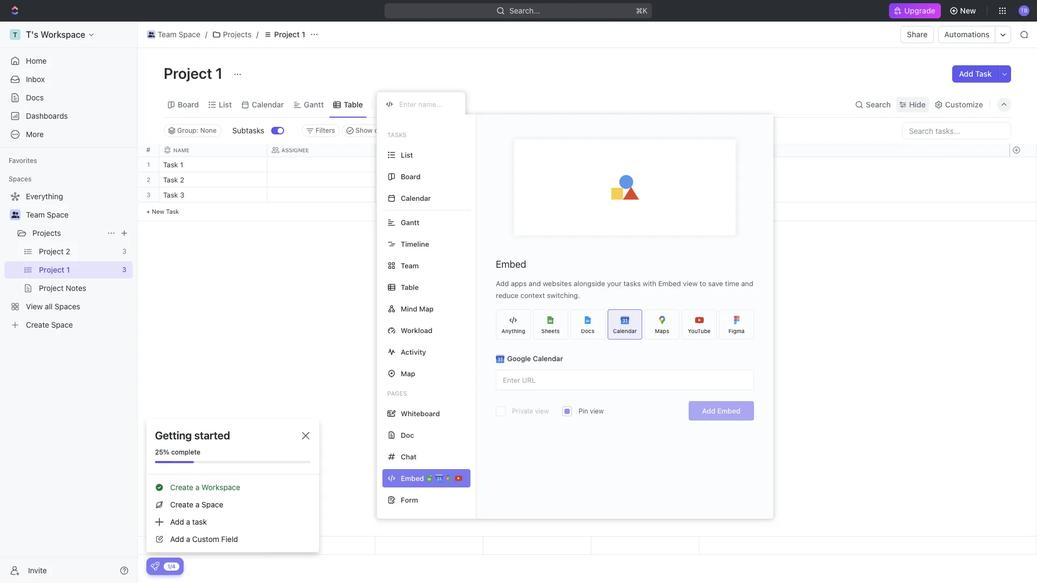 Task type: locate. For each thing, give the bounding box(es) containing it.
list link
[[217, 97, 232, 112]]

to
[[382, 177, 390, 184], [382, 192, 390, 199], [700, 279, 707, 288]]

add for add apps and websites alongside your tasks with embed view to save time and reduce context switching.
[[496, 279, 509, 288]]

3
[[180, 191, 184, 199], [147, 191, 151, 198]]

1 vertical spatial create
[[170, 500, 193, 510]]

1 horizontal spatial user group image
[[148, 32, 155, 37]]

1 vertical spatial to do cell
[[376, 188, 484, 202]]

and
[[529, 279, 541, 288], [742, 279, 754, 288]]

gantt left table link
[[304, 100, 324, 109]]

2 for 1
[[147, 176, 150, 183]]

1 vertical spatial embed
[[659, 279, 681, 288]]

do down tasks
[[392, 177, 401, 184]]

to do
[[382, 177, 401, 184], [382, 192, 401, 199]]

docs
[[26, 93, 44, 102], [581, 328, 595, 334]]

0 horizontal spatial map
[[401, 369, 415, 378]]

2 horizontal spatial team
[[401, 261, 419, 270]]

press space to select this row. row containing 2
[[138, 172, 159, 188]]

1 horizontal spatial new
[[961, 6, 977, 15]]

add apps and websites alongside your tasks with embed view to save time and reduce context switching.
[[496, 279, 754, 300]]

add for add a custom field
[[170, 535, 184, 544]]

1 horizontal spatial embed
[[659, 279, 681, 288]]

map right the mind
[[419, 305, 434, 313]]

1 to do from the top
[[382, 177, 401, 184]]

table
[[344, 100, 363, 109], [401, 283, 419, 292]]

2 inside the press space to select this row. row
[[180, 176, 184, 184]]

1 2 3
[[147, 161, 151, 198]]

0 horizontal spatial team space
[[26, 210, 69, 219]]

list up subtasks button
[[219, 100, 232, 109]]

docs right sheets on the right
[[581, 328, 595, 334]]

0 vertical spatial team space
[[158, 30, 200, 39]]

row group
[[138, 157, 159, 222], [159, 157, 700, 222], [1010, 157, 1037, 222], [1010, 537, 1037, 555]]

add inside add task button
[[960, 69, 974, 78]]

1 create from the top
[[170, 483, 193, 492]]

calendar up timeline
[[401, 194, 431, 202]]

‎task down '‎task 1'
[[163, 176, 178, 184]]

new button
[[946, 2, 983, 19]]

list down tasks
[[401, 151, 413, 159]]

0 vertical spatial board
[[178, 100, 199, 109]]

a down the add a task
[[186, 535, 190, 544]]

1 horizontal spatial gantt
[[401, 218, 420, 227]]

calendar up subtasks button
[[252, 100, 284, 109]]

new down task 3
[[152, 208, 164, 215]]

‎task up ‎task 2
[[163, 161, 178, 169]]

0 horizontal spatial table
[[344, 100, 363, 109]]

board down tasks
[[401, 172, 421, 181]]

task down ‎task 2
[[163, 191, 178, 199]]

favorites
[[9, 157, 37, 165]]

tree inside the 'sidebar' 'navigation'
[[4, 188, 133, 334]]

add for add task
[[960, 69, 974, 78]]

0 horizontal spatial team
[[26, 210, 45, 219]]

mind
[[401, 305, 418, 313]]

2 vertical spatial task
[[166, 208, 179, 215]]

0 vertical spatial map
[[419, 305, 434, 313]]

cell
[[268, 157, 376, 172], [376, 157, 484, 172], [484, 157, 592, 172], [268, 172, 376, 187], [484, 172, 592, 187], [268, 188, 376, 202], [484, 188, 592, 202]]

0 vertical spatial space
[[179, 30, 200, 39]]

0 vertical spatial docs
[[26, 93, 44, 102]]

0 horizontal spatial docs
[[26, 93, 44, 102]]

add embed
[[702, 407, 741, 416]]

press space to select this row. row containing task 3
[[159, 188, 700, 204]]

add task button
[[953, 65, 999, 83]]

map down activity
[[401, 369, 415, 378]]

2 vertical spatial to
[[700, 279, 707, 288]]

team space link
[[144, 28, 203, 41], [26, 206, 131, 224]]

0 horizontal spatial project
[[164, 64, 212, 82]]

1 horizontal spatial table
[[401, 283, 419, 292]]

row group containing ‎task 1
[[159, 157, 700, 222]]

task down task 3
[[166, 208, 179, 215]]

0 vertical spatial to do cell
[[376, 172, 484, 187]]

new
[[961, 6, 977, 15], [152, 208, 164, 215]]

0 vertical spatial task
[[976, 69, 992, 78]]

1 vertical spatial new
[[152, 208, 164, 215]]

figma
[[729, 328, 745, 334]]

1 horizontal spatial space
[[179, 30, 200, 39]]

1 vertical spatial docs
[[581, 328, 595, 334]]

to do for task 3
[[382, 192, 401, 199]]

team space
[[158, 30, 200, 39], [26, 210, 69, 219]]

new up automations
[[961, 6, 977, 15]]

a for space
[[196, 500, 200, 510]]

1 to do cell from the top
[[376, 172, 484, 187]]

board left list link
[[178, 100, 199, 109]]

user group image
[[148, 32, 155, 37], [11, 212, 19, 218]]

form
[[401, 496, 418, 505]]

table up the mind
[[401, 283, 419, 292]]

0 vertical spatial embed
[[496, 259, 527, 270]]

0 horizontal spatial 2
[[147, 176, 150, 183]]

0 vertical spatial to do
[[382, 177, 401, 184]]

a left "task"
[[186, 518, 190, 527]]

projects
[[223, 30, 252, 39], [32, 229, 61, 238]]

task
[[976, 69, 992, 78], [163, 191, 178, 199], [166, 208, 179, 215]]

1 horizontal spatial projects link
[[210, 28, 254, 41]]

docs down inbox
[[26, 93, 44, 102]]

private view
[[512, 408, 549, 416]]

2 horizontal spatial embed
[[718, 407, 741, 416]]

view button
[[377, 92, 412, 117]]

2 horizontal spatial view
[[683, 279, 698, 288]]

0 horizontal spatial team space link
[[26, 206, 131, 224]]

2 and from the left
[[742, 279, 754, 288]]

3 down ‎task 2
[[180, 191, 184, 199]]

2 to do from the top
[[382, 192, 401, 199]]

team
[[158, 30, 177, 39], [26, 210, 45, 219], [401, 261, 419, 270]]

1 horizontal spatial view
[[590, 408, 604, 416]]

pin
[[579, 408, 588, 416]]

do up timeline
[[392, 192, 401, 199]]

0 horizontal spatial /
[[205, 30, 208, 39]]

2 ‎task from the top
[[163, 176, 178, 184]]

2 left ‎task 2
[[147, 176, 150, 183]]

create up create a space
[[170, 483, 193, 492]]

new inside grid
[[152, 208, 164, 215]]

task inside button
[[976, 69, 992, 78]]

closed
[[375, 126, 395, 135]]

space
[[179, 30, 200, 39], [47, 210, 69, 219], [202, 500, 223, 510]]

1 horizontal spatial project 1
[[274, 30, 305, 39]]

1 vertical spatial map
[[401, 369, 415, 378]]

do
[[392, 177, 401, 184], [392, 192, 401, 199]]

2 create from the top
[[170, 500, 193, 510]]

inbox
[[26, 75, 45, 84]]

search...
[[510, 6, 541, 15]]

2 for ‎task
[[180, 176, 184, 184]]

create up the add a task
[[170, 500, 193, 510]]

3 left task 3
[[147, 191, 151, 198]]

tree containing team space
[[4, 188, 133, 334]]

task inside row group
[[163, 191, 178, 199]]

1/4
[[168, 563, 176, 570]]

1 horizontal spatial team space link
[[144, 28, 203, 41]]

1 horizontal spatial project
[[274, 30, 300, 39]]

show closed
[[356, 126, 395, 135]]

view right pin
[[590, 408, 604, 416]]

automations button
[[940, 26, 996, 43]]

1 / from the left
[[205, 30, 208, 39]]

0 vertical spatial gantt
[[304, 100, 324, 109]]

a up create a space
[[196, 483, 200, 492]]

1 vertical spatial space
[[47, 210, 69, 219]]

gantt up timeline
[[401, 218, 420, 227]]

1 vertical spatial ‎task
[[163, 176, 178, 184]]

a up "task"
[[196, 500, 200, 510]]

list
[[219, 100, 232, 109], [401, 151, 413, 159]]

upgrade link
[[890, 3, 941, 18]]

1 vertical spatial projects
[[32, 229, 61, 238]]

2 / from the left
[[257, 30, 259, 39]]

embed
[[496, 259, 527, 270], [659, 279, 681, 288], [718, 407, 741, 416]]

search
[[866, 100, 891, 109]]

create
[[170, 483, 193, 492], [170, 500, 193, 510]]

table link
[[342, 97, 363, 112]]

0 vertical spatial user group image
[[148, 32, 155, 37]]

25% complete
[[155, 449, 200, 457]]

subtasks button
[[228, 122, 271, 139]]

alongside
[[574, 279, 606, 288]]

view left save at the right top
[[683, 279, 698, 288]]

user group image inside tree
[[11, 212, 19, 218]]

1 ‎task from the top
[[163, 161, 178, 169]]

0 vertical spatial do
[[392, 177, 401, 184]]

table up show on the left top of page
[[344, 100, 363, 109]]

projects link
[[210, 28, 254, 41], [32, 225, 103, 242]]

1 vertical spatial team space
[[26, 210, 69, 219]]

a for task
[[186, 518, 190, 527]]

0 horizontal spatial board
[[178, 100, 199, 109]]

1 vertical spatial do
[[392, 192, 401, 199]]

add for add embed
[[702, 407, 716, 416]]

create a workspace
[[170, 483, 240, 492]]

1 vertical spatial to
[[382, 192, 390, 199]]

create for create a workspace
[[170, 483, 193, 492]]

1 horizontal spatial board
[[401, 172, 421, 181]]

upgrade
[[905, 6, 936, 15]]

pages
[[388, 390, 407, 397]]

map
[[419, 305, 434, 313], [401, 369, 415, 378]]

1 vertical spatial to do
[[382, 192, 401, 199]]

1 vertical spatial team
[[26, 210, 45, 219]]

1 vertical spatial list
[[401, 151, 413, 159]]

do for ‎task 2
[[392, 177, 401, 184]]

‎task for ‎task 1
[[163, 161, 178, 169]]

press space to select this row. row containing 1
[[138, 157, 159, 172]]

2 vertical spatial space
[[202, 500, 223, 510]]

team inside tree
[[26, 210, 45, 219]]

activity
[[401, 348, 426, 356]]

projects inside tree
[[32, 229, 61, 238]]

0 vertical spatial new
[[961, 6, 977, 15]]

0 vertical spatial to
[[382, 177, 390, 184]]

and right time
[[742, 279, 754, 288]]

/
[[205, 30, 208, 39], [257, 30, 259, 39]]

0 horizontal spatial new
[[152, 208, 164, 215]]

0 vertical spatial projects
[[223, 30, 252, 39]]

0 horizontal spatial space
[[47, 210, 69, 219]]

new inside button
[[961, 6, 977, 15]]

1 vertical spatial team space link
[[26, 206, 131, 224]]

0 horizontal spatial project 1
[[164, 64, 226, 82]]

add inside add embed button
[[702, 407, 716, 416]]

0 vertical spatial create
[[170, 483, 193, 492]]

2 up task 3
[[180, 176, 184, 184]]

add a task
[[170, 518, 207, 527]]

and up context
[[529, 279, 541, 288]]

a for workspace
[[196, 483, 200, 492]]

1 horizontal spatial docs
[[581, 328, 595, 334]]

0 horizontal spatial projects
[[32, 229, 61, 238]]

0 horizontal spatial gantt
[[304, 100, 324, 109]]

1 horizontal spatial /
[[257, 30, 259, 39]]

0 horizontal spatial list
[[219, 100, 232, 109]]

press space to select this row. row
[[138, 157, 159, 172], [159, 157, 700, 174], [138, 172, 159, 188], [159, 172, 700, 189], [138, 188, 159, 203], [159, 188, 700, 204], [159, 537, 700, 556]]

1 horizontal spatial 2
[[180, 176, 184, 184]]

grid
[[138, 144, 1038, 556]]

workload
[[401, 326, 433, 335]]

team space inside the 'sidebar' 'navigation'
[[26, 210, 69, 219]]

add embed button
[[689, 402, 754, 421]]

0 horizontal spatial projects link
[[32, 225, 103, 242]]

1 horizontal spatial team space
[[158, 30, 200, 39]]

add
[[960, 69, 974, 78], [496, 279, 509, 288], [702, 407, 716, 416], [170, 518, 184, 527], [170, 535, 184, 544]]

grid containing ‎task 1
[[138, 144, 1038, 556]]

to do cell
[[376, 172, 484, 187], [376, 188, 484, 202]]

tree
[[4, 188, 133, 334]]

view right private
[[535, 408, 549, 416]]

1 vertical spatial task
[[163, 191, 178, 199]]

0 horizontal spatial view
[[535, 408, 549, 416]]

row
[[159, 144, 700, 157]]

1 vertical spatial projects link
[[32, 225, 103, 242]]

anything
[[502, 328, 526, 334]]

0 vertical spatial ‎task
[[163, 161, 178, 169]]

2
[[180, 176, 184, 184], [147, 176, 150, 183]]

0 horizontal spatial user group image
[[11, 212, 19, 218]]

0 horizontal spatial and
[[529, 279, 541, 288]]

‎task
[[163, 161, 178, 169], [163, 176, 178, 184]]

0 vertical spatial project 1
[[274, 30, 305, 39]]

task up customize
[[976, 69, 992, 78]]

do for task 3
[[392, 192, 401, 199]]

1 horizontal spatial and
[[742, 279, 754, 288]]

Search tasks... text field
[[903, 123, 1011, 139]]

youtube
[[688, 328, 711, 334]]

sidebar navigation
[[0, 22, 138, 584]]

2 vertical spatial embed
[[718, 407, 741, 416]]

1 and from the left
[[529, 279, 541, 288]]

1 vertical spatial project 1
[[164, 64, 226, 82]]

google
[[507, 355, 531, 363]]

2 to do cell from the top
[[376, 188, 484, 202]]

apps
[[511, 279, 527, 288]]

add inside add apps and websites alongside your tasks with embed view to save time and reduce context switching.
[[496, 279, 509, 288]]

whiteboard
[[401, 409, 440, 418]]

0 vertical spatial project
[[274, 30, 300, 39]]

2 do from the top
[[392, 192, 401, 199]]

view
[[683, 279, 698, 288], [535, 408, 549, 416], [590, 408, 604, 416]]

0 vertical spatial team
[[158, 30, 177, 39]]

0 vertical spatial table
[[344, 100, 363, 109]]

1 vertical spatial user group image
[[11, 212, 19, 218]]

2 inside 1 2 3
[[147, 176, 150, 183]]

1 do from the top
[[392, 177, 401, 184]]



Task type: describe. For each thing, give the bounding box(es) containing it.
1 vertical spatial board
[[401, 172, 421, 181]]

1 inside the press space to select this row. row
[[180, 161, 183, 169]]

Enter name... field
[[398, 99, 457, 109]]

0 vertical spatial team space link
[[144, 28, 203, 41]]

1 vertical spatial gantt
[[401, 218, 420, 227]]

add for add a task
[[170, 518, 184, 527]]

new for new task
[[152, 208, 164, 215]]

0 horizontal spatial 3
[[147, 191, 151, 198]]

search button
[[852, 97, 895, 112]]

table inside table link
[[344, 100, 363, 109]]

share button
[[901, 26, 935, 43]]

task 3
[[163, 191, 184, 199]]

1 vertical spatial table
[[401, 283, 419, 292]]

create a space
[[170, 500, 223, 510]]

a for custom
[[186, 535, 190, 544]]

hide button
[[897, 97, 930, 112]]

1 horizontal spatial projects
[[223, 30, 252, 39]]

favorites button
[[4, 155, 41, 168]]

project 1 link
[[261, 28, 308, 41]]

home link
[[4, 52, 133, 70]]

timeline
[[401, 240, 429, 248]]

task for add task
[[976, 69, 992, 78]]

field
[[221, 535, 238, 544]]

‎task for ‎task 2
[[163, 176, 178, 184]]

websites
[[543, 279, 572, 288]]

view for private view
[[535, 408, 549, 416]]

customize
[[946, 100, 984, 109]]

private
[[512, 408, 534, 416]]

docs link
[[4, 89, 133, 106]]

#
[[146, 146, 150, 154]]

google calendar
[[507, 355, 563, 363]]

calendar down sheets on the right
[[533, 355, 563, 363]]

onboarding checklist button image
[[151, 563, 159, 571]]

to do cell for task 3
[[376, 188, 484, 202]]

to for task 3
[[382, 192, 390, 199]]

onboarding checklist button element
[[151, 563, 159, 571]]

1 vertical spatial project
[[164, 64, 212, 82]]

show
[[356, 126, 373, 135]]

embed inside button
[[718, 407, 741, 416]]

reduce
[[496, 291, 519, 300]]

gantt link
[[302, 97, 324, 112]]

home
[[26, 56, 47, 65]]

board inside board link
[[178, 100, 199, 109]]

⌘k
[[637, 6, 648, 15]]

space inside tree
[[47, 210, 69, 219]]

spaces
[[9, 175, 32, 183]]

0 vertical spatial list
[[219, 100, 232, 109]]

press space to select this row. row containing 3
[[138, 188, 159, 203]]

sheets
[[542, 328, 560, 334]]

getting
[[155, 430, 192, 442]]

gantt inside gantt link
[[304, 100, 324, 109]]

pin view
[[579, 408, 604, 416]]

view button
[[377, 97, 412, 112]]

tasks
[[624, 279, 641, 288]]

press space to select this row. row containing ‎task 1
[[159, 157, 700, 174]]

25%
[[155, 449, 170, 457]]

mind map
[[401, 305, 434, 313]]

dashboards
[[26, 111, 68, 121]]

to for ‎task 2
[[382, 177, 390, 184]]

time
[[725, 279, 740, 288]]

new for new
[[961, 6, 977, 15]]

your
[[607, 279, 622, 288]]

with
[[643, 279, 657, 288]]

to do for ‎task 2
[[382, 177, 401, 184]]

2 vertical spatial team
[[401, 261, 419, 270]]

switching.
[[547, 291, 580, 300]]

to do cell for ‎task 2
[[376, 172, 484, 187]]

automations
[[945, 30, 990, 39]]

team space link inside tree
[[26, 206, 131, 224]]

1 inside 1 2 3
[[147, 161, 150, 168]]

getting started
[[155, 430, 230, 442]]

save
[[709, 279, 724, 288]]

row group containing 1 2 3
[[138, 157, 159, 222]]

calendar link
[[250, 97, 284, 112]]

task for new task
[[166, 208, 179, 215]]

workspace
[[202, 483, 240, 492]]

view inside add apps and websites alongside your tasks with embed view to save time and reduce context switching.
[[683, 279, 698, 288]]

add task
[[960, 69, 992, 78]]

maps
[[655, 328, 670, 334]]

embed inside add apps and websites alongside your tasks with embed view to save time and reduce context switching.
[[659, 279, 681, 288]]

complete
[[171, 449, 200, 457]]

create for create a space
[[170, 500, 193, 510]]

share
[[908, 30, 928, 39]]

‎task 1
[[163, 161, 183, 169]]

1 horizontal spatial list
[[401, 151, 413, 159]]

1 horizontal spatial 3
[[180, 191, 184, 199]]

context
[[521, 291, 545, 300]]

‎task 2
[[163, 176, 184, 184]]

dashboards link
[[4, 108, 133, 125]]

calendar left maps
[[613, 328, 637, 334]]

hide
[[910, 100, 926, 109]]

subtasks
[[232, 126, 264, 135]]

chat
[[401, 453, 417, 461]]

1 horizontal spatial map
[[419, 305, 434, 313]]

tasks
[[388, 131, 407, 138]]

1 horizontal spatial team
[[158, 30, 177, 39]]

custom
[[192, 535, 219, 544]]

2 horizontal spatial space
[[202, 500, 223, 510]]

board link
[[176, 97, 199, 112]]

invite
[[28, 566, 47, 575]]

doc
[[401, 431, 414, 440]]

0 vertical spatial projects link
[[210, 28, 254, 41]]

docs inside the 'sidebar' 'navigation'
[[26, 93, 44, 102]]

projects link inside tree
[[32, 225, 103, 242]]

show closed button
[[342, 124, 400, 137]]

task
[[192, 518, 207, 527]]

new task
[[152, 208, 179, 215]]

add a custom field
[[170, 535, 238, 544]]

close image
[[302, 432, 310, 440]]

inbox link
[[4, 71, 133, 88]]

view for pin view
[[590, 408, 604, 416]]

customize button
[[932, 97, 987, 112]]

Enter URL text field
[[497, 371, 754, 390]]

started
[[194, 430, 230, 442]]

press space to select this row. row containing ‎task 2
[[159, 172, 700, 189]]

to inside add apps and websites alongside your tasks with embed view to save time and reduce context switching.
[[700, 279, 707, 288]]

0 horizontal spatial embed
[[496, 259, 527, 270]]

view
[[391, 100, 408, 109]]



Task type: vqa. For each thing, say whether or not it's contained in the screenshot.
Press SPACE to select this row. Row containing 1
yes



